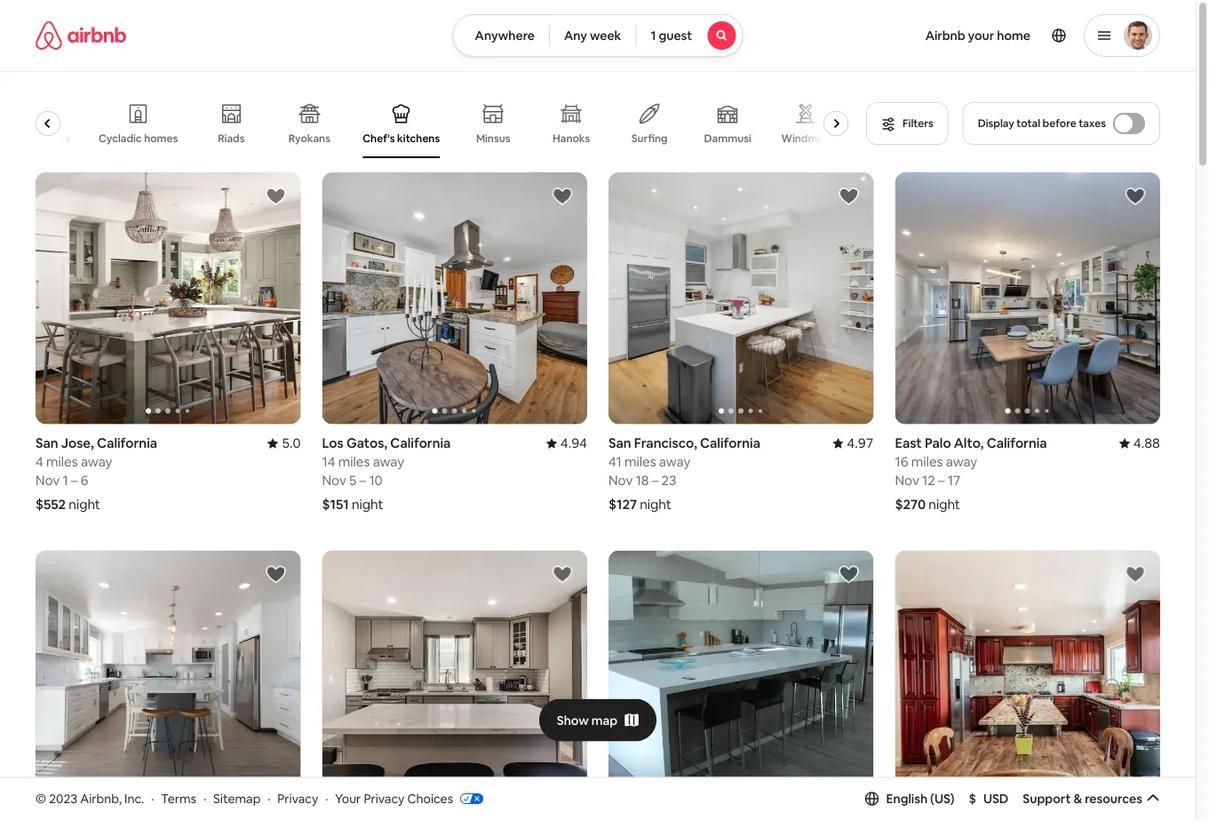 Task type: describe. For each thing, give the bounding box(es) containing it.
$127
[[609, 496, 637, 513]]

away for nov 5 – 10
[[373, 453, 404, 470]]

$552
[[36, 496, 66, 513]]

away for nov 18 – 23
[[659, 453, 691, 470]]

(us)
[[930, 791, 955, 807]]

palo
[[925, 434, 951, 452]]

miles for 1
[[46, 453, 78, 470]]

privacy link
[[278, 790, 318, 806]]

san for 41
[[609, 434, 631, 452]]

airbnb your home
[[925, 28, 1031, 44]]

night inside east palo alto, california 16 miles away nov 12 – 17 $270 night
[[929, 496, 960, 513]]

home
[[997, 28, 1031, 44]]

california for 14 miles away
[[390, 434, 451, 452]]

none search field containing anywhere
[[453, 14, 743, 57]]

riads
[[218, 131, 245, 145]]

– inside east palo alto, california 16 miles away nov 12 – 17 $270 night
[[938, 472, 945, 489]]

support
[[1023, 791, 1071, 807]]

$270
[[895, 496, 926, 513]]

2 privacy from the left
[[364, 790, 405, 806]]

any week button
[[549, 14, 636, 57]]

anywhere button
[[453, 14, 550, 57]]

23
[[662, 472, 677, 489]]

east palo alto, california 16 miles away nov 12 – 17 $270 night
[[895, 434, 1047, 513]]

homes
[[144, 131, 178, 145]]

taxes
[[1079, 116, 1106, 130]]

sitemap
[[213, 790, 261, 806]]

5
[[349, 472, 357, 489]]

airbnb
[[925, 28, 965, 44]]

any
[[564, 28, 587, 44]]

sitemap link
[[213, 790, 261, 806]]

41
[[609, 453, 622, 470]]

chef's
[[363, 131, 395, 145]]

english (us)
[[886, 791, 955, 807]]

add to wishlist: los gatos, california image
[[552, 186, 573, 207]]

surfing
[[632, 131, 668, 145]]

anywhere
[[475, 28, 535, 44]]

add to wishlist: burlingame, california image
[[1125, 564, 1146, 585]]

$ usd
[[969, 791, 1009, 807]]

away inside east palo alto, california 16 miles away nov 12 – 17 $270 night
[[946, 453, 977, 470]]

show
[[557, 712, 589, 728]]

away for nov 1 – 6
[[81, 453, 112, 470]]

group containing grand pianos
[[4, 89, 856, 158]]

4.97
[[847, 434, 874, 452]]

minsus
[[476, 131, 510, 145]]

&
[[1074, 791, 1082, 807]]

1 · from the left
[[151, 790, 154, 806]]

4.94 out of 5 average rating image
[[546, 434, 587, 452]]

chef's kitchens
[[363, 131, 440, 145]]

add to wishlist: san francisco, california image
[[838, 186, 860, 207]]

add to wishlist: livermore, california image
[[265, 564, 287, 585]]

4.88
[[1133, 434, 1160, 452]]

jose,
[[61, 434, 94, 452]]

17
[[948, 472, 961, 489]]

night for 10
[[352, 496, 383, 513]]

4.94
[[560, 434, 587, 452]]

francisco,
[[634, 434, 697, 452]]

miles inside east palo alto, california 16 miles away nov 12 – 17 $270 night
[[911, 453, 943, 470]]

1 inside 'button'
[[651, 28, 656, 44]]

california inside east palo alto, california 16 miles away nov 12 – 17 $270 night
[[987, 434, 1047, 452]]

san francisco, california 41 miles away nov 18 – 23 $127 night
[[609, 434, 760, 513]]

show map button
[[539, 699, 657, 741]]

2 · from the left
[[203, 790, 206, 806]]

5.0
[[282, 434, 301, 452]]

add to wishlist: boulder creek, california image
[[838, 564, 860, 585]]

hanoks
[[553, 131, 590, 145]]

16
[[895, 453, 908, 470]]

3 · from the left
[[268, 790, 271, 806]]

east
[[895, 434, 922, 452]]

los gatos, california 14 miles away nov 5 – 10 $151 night
[[322, 434, 451, 513]]

nov for 14
[[322, 472, 346, 489]]

4.88 out of 5 average rating image
[[1119, 434, 1160, 452]]

1 inside san jose, california 4 miles away nov 1 – 6 $552 night
[[63, 472, 68, 489]]

english
[[886, 791, 928, 807]]

© 2023 airbnb, inc. ·
[[36, 790, 154, 806]]

1 privacy from the left
[[278, 790, 318, 806]]

display
[[978, 116, 1014, 130]]

nov for 41
[[609, 472, 633, 489]]

english (us) button
[[865, 791, 955, 807]]

california for 4 miles away
[[97, 434, 157, 452]]

your
[[335, 790, 361, 806]]

your
[[968, 28, 994, 44]]

dammusi
[[704, 131, 751, 145]]



Task type: vqa. For each thing, say whether or not it's contained in the screenshot.
Add to wishlist: Livermore, California image
yes



Task type: locate. For each thing, give the bounding box(es) containing it.
california right alto, on the right
[[987, 434, 1047, 452]]

2 – from the left
[[359, 472, 366, 489]]

away up 10
[[373, 453, 404, 470]]

– inside san jose, california 4 miles away nov 1 – 6 $552 night
[[71, 472, 78, 489]]

away up the 6
[[81, 453, 112, 470]]

$
[[969, 791, 976, 807]]

san up '4'
[[36, 434, 58, 452]]

ryokans
[[288, 131, 330, 145]]

4 · from the left
[[325, 790, 328, 806]]

nov for 4
[[36, 472, 60, 489]]

– for 23
[[652, 472, 659, 489]]

kitchens
[[397, 131, 440, 145]]

airbnb,
[[80, 790, 122, 806]]

cycladic
[[99, 131, 142, 145]]

3 night from the left
[[640, 496, 672, 513]]

show map
[[557, 712, 618, 728]]

– right 18
[[652, 472, 659, 489]]

add to wishlist: cupertino, california image
[[552, 564, 573, 585]]

terms
[[161, 790, 196, 806]]

cycladic homes
[[99, 131, 178, 145]]

night for 23
[[640, 496, 672, 513]]

3 – from the left
[[652, 472, 659, 489]]

night
[[69, 496, 100, 513], [352, 496, 383, 513], [640, 496, 672, 513], [929, 496, 960, 513]]

grand pianos
[[4, 131, 70, 145]]

4
[[36, 453, 43, 470]]

choices
[[407, 790, 453, 806]]

1 california from the left
[[97, 434, 157, 452]]

4 – from the left
[[938, 472, 945, 489]]

night down 17
[[929, 496, 960, 513]]

display total before taxes
[[978, 116, 1106, 130]]

1 night from the left
[[69, 496, 100, 513]]

airbnb your home link
[[915, 17, 1041, 54]]

away inside los gatos, california 14 miles away nov 5 – 10 $151 night
[[373, 453, 404, 470]]

filters
[[903, 116, 933, 130]]

san jose, california 4 miles away nov 1 – 6 $552 night
[[36, 434, 157, 513]]

0 vertical spatial 1
[[651, 28, 656, 44]]

– for 10
[[359, 472, 366, 489]]

1 guest
[[651, 28, 692, 44]]

· left privacy link
[[268, 790, 271, 806]]

privacy
[[278, 790, 318, 806], [364, 790, 405, 806]]

1 away from the left
[[81, 453, 112, 470]]

nov down 16
[[895, 472, 919, 489]]

privacy left your
[[278, 790, 318, 806]]

1 horizontal spatial 1
[[651, 28, 656, 44]]

california inside san francisco, california 41 miles away nov 18 – 23 $127 night
[[700, 434, 760, 452]]

·
[[151, 790, 154, 806], [203, 790, 206, 806], [268, 790, 271, 806], [325, 790, 328, 806]]

4 miles from the left
[[911, 453, 943, 470]]

away
[[81, 453, 112, 470], [373, 453, 404, 470], [659, 453, 691, 470], [946, 453, 977, 470]]

los
[[322, 434, 344, 452]]

nov left the 5
[[322, 472, 346, 489]]

18
[[636, 472, 649, 489]]

night down 10
[[352, 496, 383, 513]]

resources
[[1085, 791, 1142, 807]]

3 california from the left
[[700, 434, 760, 452]]

california
[[97, 434, 157, 452], [390, 434, 451, 452], [700, 434, 760, 452], [987, 434, 1047, 452]]

1 san from the left
[[36, 434, 58, 452]]

6
[[81, 472, 89, 489]]

before
[[1043, 116, 1076, 130]]

california right gatos,
[[390, 434, 451, 452]]

10
[[369, 472, 383, 489]]

guest
[[659, 28, 692, 44]]

4 away from the left
[[946, 453, 977, 470]]

miles for 5
[[338, 453, 370, 470]]

1 – from the left
[[71, 472, 78, 489]]

nov inside los gatos, california 14 miles away nov 5 – 10 $151 night
[[322, 472, 346, 489]]

add to wishlist: east palo alto, california image
[[1125, 186, 1146, 207]]

12
[[922, 472, 935, 489]]

california inside san jose, california 4 miles away nov 1 – 6 $552 night
[[97, 434, 157, 452]]

map
[[591, 712, 618, 728]]

2023
[[49, 790, 77, 806]]

1 miles from the left
[[46, 453, 78, 470]]

away inside san jose, california 4 miles away nov 1 – 6 $552 night
[[81, 453, 112, 470]]

miles inside san jose, california 4 miles away nov 1 – 6 $552 night
[[46, 453, 78, 470]]

san inside san francisco, california 41 miles away nov 18 – 23 $127 night
[[609, 434, 631, 452]]

california inside los gatos, california 14 miles away nov 5 – 10 $151 night
[[390, 434, 451, 452]]

1 horizontal spatial san
[[609, 434, 631, 452]]

1 guest button
[[636, 14, 743, 57]]

2 california from the left
[[390, 434, 451, 452]]

· right inc.
[[151, 790, 154, 806]]

3 away from the left
[[659, 453, 691, 470]]

miles right '4'
[[46, 453, 78, 470]]

4.97 out of 5 average rating image
[[833, 434, 874, 452]]

1 left the guest
[[651, 28, 656, 44]]

total
[[1017, 116, 1040, 130]]

0 horizontal spatial san
[[36, 434, 58, 452]]

san for 4
[[36, 434, 58, 452]]

privacy right your
[[364, 790, 405, 806]]

4 california from the left
[[987, 434, 1047, 452]]

4 nov from the left
[[895, 472, 919, 489]]

nov inside san jose, california 4 miles away nov 1 – 6 $552 night
[[36, 472, 60, 489]]

nov down '4'
[[36, 472, 60, 489]]

usd
[[983, 791, 1009, 807]]

add to wishlist: san jose, california image
[[265, 186, 287, 207]]

2 nov from the left
[[322, 472, 346, 489]]

miles up 12
[[911, 453, 943, 470]]

1 left the 6
[[63, 472, 68, 489]]

california right francisco, on the bottom of the page
[[700, 434, 760, 452]]

2 away from the left
[[373, 453, 404, 470]]

night for 6
[[69, 496, 100, 513]]

0 horizontal spatial 1
[[63, 472, 68, 489]]

night down 18
[[640, 496, 672, 513]]

nov inside san francisco, california 41 miles away nov 18 – 23 $127 night
[[609, 472, 633, 489]]

support & resources
[[1023, 791, 1142, 807]]

california right jose,
[[97, 434, 157, 452]]

gatos,
[[346, 434, 388, 452]]

away down alto, on the right
[[946, 453, 977, 470]]

terms link
[[161, 790, 196, 806]]

windmills
[[781, 131, 830, 145]]

· right the terms
[[203, 790, 206, 806]]

any week
[[564, 28, 621, 44]]

0 horizontal spatial privacy
[[278, 790, 318, 806]]

profile element
[[764, 0, 1160, 71]]

group
[[4, 89, 856, 158], [36, 172, 301, 424], [322, 172, 587, 424], [609, 172, 874, 424], [895, 172, 1160, 424], [36, 550, 301, 802], [322, 550, 587, 802], [609, 550, 874, 802], [895, 550, 1160, 802]]

night down the 6
[[69, 496, 100, 513]]

– for 6
[[71, 472, 78, 489]]

night inside san francisco, california 41 miles away nov 18 – 23 $127 night
[[640, 496, 672, 513]]

san
[[36, 434, 58, 452], [609, 434, 631, 452]]

2 san from the left
[[609, 434, 631, 452]]

nov inside east palo alto, california 16 miles away nov 12 – 17 $270 night
[[895, 472, 919, 489]]

california for 41 miles away
[[700, 434, 760, 452]]

– inside los gatos, california 14 miles away nov 5 – 10 $151 night
[[359, 472, 366, 489]]

1 nov from the left
[[36, 472, 60, 489]]

4 night from the left
[[929, 496, 960, 513]]

display total before taxes button
[[963, 102, 1160, 145]]

14
[[322, 453, 335, 470]]

nov down '41'
[[609, 472, 633, 489]]

miles inside san francisco, california 41 miles away nov 18 – 23 $127 night
[[624, 453, 656, 470]]

– right the 5
[[359, 472, 366, 489]]

1
[[651, 28, 656, 44], [63, 472, 68, 489]]

your privacy choices link
[[335, 790, 483, 808]]

miles inside los gatos, california 14 miles away nov 5 – 10 $151 night
[[338, 453, 370, 470]]

– inside san francisco, california 41 miles away nov 18 – 23 $127 night
[[652, 472, 659, 489]]

3 miles from the left
[[624, 453, 656, 470]]

night inside los gatos, california 14 miles away nov 5 – 10 $151 night
[[352, 496, 383, 513]]

$151
[[322, 496, 349, 513]]

5.0 out of 5 average rating image
[[268, 434, 301, 452]]

week
[[590, 28, 621, 44]]

– left 17
[[938, 472, 945, 489]]

support & resources button
[[1023, 791, 1160, 807]]

pianos
[[37, 131, 70, 145]]

– left the 6
[[71, 472, 78, 489]]

2 night from the left
[[352, 496, 383, 513]]

nov
[[36, 472, 60, 489], [322, 472, 346, 489], [609, 472, 633, 489], [895, 472, 919, 489]]

1 horizontal spatial privacy
[[364, 790, 405, 806]]

filters button
[[866, 102, 949, 145]]

away inside san francisco, california 41 miles away nov 18 – 23 $127 night
[[659, 453, 691, 470]]

terms · sitemap · privacy
[[161, 790, 318, 806]]

miles up the 5
[[338, 453, 370, 470]]

grand
[[4, 131, 35, 145]]

inc.
[[124, 790, 144, 806]]

san inside san jose, california 4 miles away nov 1 – 6 $552 night
[[36, 434, 58, 452]]

2 miles from the left
[[338, 453, 370, 470]]

· left your
[[325, 790, 328, 806]]

away up 23
[[659, 453, 691, 470]]

miles for 18
[[624, 453, 656, 470]]

–
[[71, 472, 78, 489], [359, 472, 366, 489], [652, 472, 659, 489], [938, 472, 945, 489]]

your privacy choices
[[335, 790, 453, 806]]

night inside san jose, california 4 miles away nov 1 – 6 $552 night
[[69, 496, 100, 513]]

alto,
[[954, 434, 984, 452]]

3 nov from the left
[[609, 472, 633, 489]]

miles up 18
[[624, 453, 656, 470]]

None search field
[[453, 14, 743, 57]]

©
[[36, 790, 46, 806]]

1 vertical spatial 1
[[63, 472, 68, 489]]

san up '41'
[[609, 434, 631, 452]]



